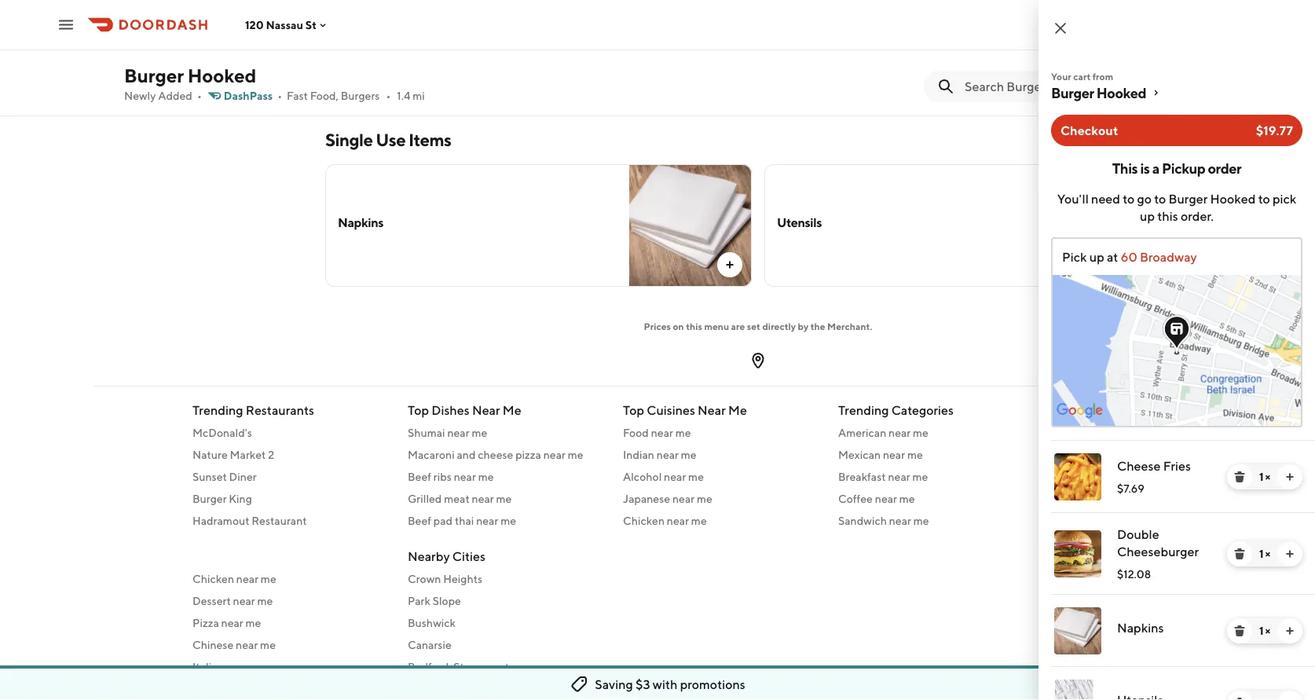 Task type: describe. For each thing, give the bounding box(es) containing it.
1.4
[[397, 89, 411, 102]]

cheeseburger
[[1118, 544, 1199, 559]]

alcohol near me
[[623, 470, 704, 483]]

0 vertical spatial napkins image
[[630, 164, 752, 287]]

park
[[408, 594, 431, 607]]

$19.77
[[1257, 123, 1294, 138]]

3 to from the left
[[1259, 191, 1271, 206]]

double cheeseburger
[[1118, 527, 1199, 559]]

1 horizontal spatial chicken
[[623, 514, 665, 527]]

grilled meat near me
[[408, 492, 512, 505]]

bushwick
[[408, 616, 456, 629]]

pick up at 60 broadway
[[1063, 250, 1198, 264]]

near for food near me link
[[651, 426, 674, 439]]

bushwick link
[[408, 615, 604, 631]]

directly
[[763, 321, 796, 332]]

me for dessert near me link
[[257, 594, 273, 607]]

3 remove item from cart image from the top
[[1234, 697, 1247, 700]]

slope
[[433, 594, 461, 607]]

food near me link
[[623, 425, 820, 441]]

by
[[798, 321, 809, 332]]

cheese
[[1118, 459, 1161, 474]]

this
[[1113, 160, 1138, 176]]

order
[[1208, 160, 1242, 176]]

dessert near me
[[193, 594, 273, 607]]

1 vertical spatial single
[[325, 130, 373, 150]]

120
[[245, 18, 264, 31]]

indian near me
[[623, 448, 697, 461]]

pizza near me link
[[193, 615, 389, 631]]

0 horizontal spatial hooked
[[188, 64, 256, 86]]

chinese
[[193, 638, 234, 651]]

trending for trending categories
[[839, 402, 889, 417]]

me for sandwich near me link
[[914, 514, 930, 527]]

on
[[673, 321, 684, 332]]

heights
[[443, 572, 483, 585]]

me for top dishes near me
[[503, 402, 522, 417]]

near for italian near me link at the bottom of the page
[[226, 660, 248, 673]]

menu
[[705, 321, 730, 332]]

me for the shumai near me link
[[472, 426, 488, 439]]

coffee
[[839, 492, 873, 505]]

1 horizontal spatial burger hooked
[[1052, 84, 1147, 101]]

shumai
[[408, 426, 445, 439]]

burger down sunset
[[193, 492, 227, 505]]

saving
[[595, 677, 633, 692]]

sandwich near me
[[839, 514, 930, 527]]

top for top cuisines near me
[[623, 402, 645, 417]]

near for breakfast near me link
[[888, 470, 911, 483]]

1 horizontal spatial chicken near me
[[623, 514, 707, 527]]

prices on this menu are set directly by the merchant .
[[644, 321, 873, 332]]

near for japanese near me link
[[673, 492, 695, 505]]

near for chinese near me link
[[236, 638, 258, 651]]

from
[[1093, 71, 1114, 82]]

burger hooked link
[[1052, 83, 1303, 102]]

close image
[[1052, 19, 1071, 38]]

near for indian near me link on the bottom
[[657, 448, 679, 461]]

nassau
[[266, 18, 303, 31]]

beef pad thai near me link
[[408, 513, 604, 529]]

orange sode can image
[[1069, 0, 1192, 95]]

burgers
[[341, 89, 380, 102]]

me for mexican near me link
[[908, 448, 923, 461]]

near for the shumai near me link
[[448, 426, 470, 439]]

crown
[[408, 572, 441, 585]]

add item to cart image
[[1163, 259, 1176, 271]]

trending for trending restaurants
[[193, 402, 243, 417]]

food
[[623, 426, 649, 439]]

pizza near me
[[193, 616, 261, 629]]

1 for double cheeseburger
[[1260, 547, 1264, 560]]

2 • from the left
[[278, 89, 282, 102]]

alcohol
[[623, 470, 662, 483]]

restaurants
[[246, 402, 314, 417]]

hooked inside 'you'll need to go to burger hooked to pick up this order.'
[[1211, 191, 1256, 206]]

indian
[[623, 448, 655, 461]]

burger king
[[193, 492, 252, 505]]

top for top dishes near me
[[408, 402, 429, 417]]

burger king link
[[193, 491, 389, 507]]

3 • from the left
[[386, 89, 391, 102]]

1 • from the left
[[197, 89, 202, 102]]

macaroni and cheese pizza near me link
[[408, 447, 604, 463]]

near right meat
[[472, 492, 494, 505]]

$3
[[636, 677, 650, 692]]

you'll need to go to burger hooked to pick up this order.
[[1058, 191, 1297, 224]]

dashpass •
[[224, 89, 282, 102]]

3 1 × from the top
[[1260, 624, 1271, 637]]

and
[[457, 448, 476, 461]]

fast
[[287, 89, 308, 102]]

mcdonald's
[[193, 426, 252, 439]]

diner
[[229, 470, 257, 483]]

me for food near me link
[[676, 426, 691, 439]]

king
[[229, 492, 252, 505]]

set
[[747, 321, 761, 332]]

nearby
[[408, 549, 450, 564]]

0 vertical spatial single use items
[[137, 39, 217, 52]]

newly
[[124, 89, 156, 102]]

food,
[[310, 89, 339, 102]]

sandwich near me link
[[839, 513, 1035, 529]]

list containing cheese fries
[[1039, 440, 1316, 700]]

categories
[[892, 402, 954, 417]]

shumai near me link
[[408, 425, 604, 441]]

canarsie link
[[408, 637, 604, 653]]

0 vertical spatial napkins
[[338, 215, 384, 230]]

1 vertical spatial this
[[686, 321, 703, 332]]

promotions
[[680, 677, 746, 692]]

double
[[1118, 527, 1160, 542]]

me for indian near me link on the bottom
[[681, 448, 697, 461]]

sunset diner link
[[193, 469, 389, 485]]

diet coke can image
[[630, 0, 752, 95]]

burger up newly added •
[[124, 64, 184, 86]]

add item to cart image
[[724, 259, 736, 271]]

mcdonald's link
[[193, 425, 389, 441]]

me down grilled meat near me link
[[501, 514, 516, 527]]

near for pizza near me link
[[221, 616, 243, 629]]

0 horizontal spatial single
[[137, 39, 167, 52]]

order.
[[1181, 209, 1214, 224]]

near for dishes
[[472, 402, 500, 417]]

2 to from the left
[[1155, 191, 1167, 206]]

2
[[268, 448, 274, 461]]

restaurant
[[252, 514, 307, 527]]

me down macaroni and cheese pizza near me
[[478, 470, 494, 483]]

st
[[306, 18, 317, 31]]

1 horizontal spatial hooked
[[1097, 84, 1147, 101]]

the
[[811, 321, 826, 332]]

japanese near me
[[623, 492, 713, 505]]

up inside 'you'll need to go to burger hooked to pick up this order.'
[[1141, 209, 1155, 224]]

pickup
[[1162, 160, 1206, 176]]

0 horizontal spatial use
[[169, 39, 188, 52]]

1 vertical spatial chicken near me
[[193, 572, 276, 585]]

1 horizontal spatial napkins image
[[1055, 608, 1102, 655]]

is
[[1141, 160, 1150, 176]]



Task type: locate. For each thing, give the bounding box(es) containing it.
me for chinese near me link
[[260, 638, 276, 651]]

coffee near me
[[839, 492, 915, 505]]

broadway
[[1140, 250, 1198, 264]]

me for top cuisines near me
[[729, 402, 747, 417]]

2 horizontal spatial to
[[1259, 191, 1271, 206]]

0 horizontal spatial this
[[686, 321, 703, 332]]

1 vertical spatial items
[[409, 130, 451, 150]]

• left 1.4
[[386, 89, 391, 102]]

1 trending from the left
[[193, 402, 243, 417]]

2 vertical spatial 1 ×
[[1260, 624, 1271, 637]]

powered by google image
[[1057, 403, 1104, 419]]

items
[[190, 39, 217, 52], [409, 130, 451, 150]]

open menu image
[[57, 15, 75, 34]]

0 vertical spatial chicken near me link
[[623, 513, 820, 529]]

bedford-
[[408, 660, 454, 673]]

burger down cart
[[1052, 84, 1095, 101]]

nature market 2
[[193, 448, 274, 461]]

me for alcohol near me "link"
[[689, 470, 704, 483]]

chicken near me down japanese near me at the bottom of page
[[623, 514, 707, 527]]

2 1 from the top
[[1260, 547, 1264, 560]]

remove item from cart image for 1st add one to cart icon from the bottom of the list containing cheese fries
[[1234, 625, 1247, 637]]

bedford-stuyvesant link
[[408, 659, 604, 675]]

dessert
[[193, 594, 231, 607]]

0 horizontal spatial napkins
[[338, 215, 384, 230]]

items down mi on the top left of the page
[[409, 130, 451, 150]]

1 horizontal spatial me
[[729, 402, 747, 417]]

1
[[1260, 470, 1264, 483], [1260, 547, 1264, 560], [1260, 624, 1264, 637]]

1 vertical spatial 1 ×
[[1260, 547, 1271, 560]]

near down dessert near me
[[221, 616, 243, 629]]

me right "pizza"
[[568, 448, 584, 461]]

near up italian near me
[[236, 638, 258, 651]]

use down drinks button
[[169, 39, 188, 52]]

0 horizontal spatial up
[[1090, 250, 1105, 264]]

chicken down japanese
[[623, 514, 665, 527]]

2 horizontal spatial hooked
[[1211, 191, 1256, 206]]

2 trending from the left
[[839, 402, 889, 417]]

near down and on the bottom
[[454, 470, 476, 483]]

me for chicken near me link to the left
[[261, 572, 276, 585]]

beef up the grilled
[[408, 470, 432, 483]]

1 horizontal spatial to
[[1155, 191, 1167, 206]]

1 vertical spatial up
[[1090, 250, 1105, 264]]

me for italian near me link at the bottom of the page
[[250, 660, 266, 673]]

dessert near me link
[[193, 593, 389, 609]]

× for cheese fries
[[1266, 470, 1271, 483]]

1 1 × from the top
[[1260, 470, 1271, 483]]

0 vertical spatial items
[[190, 39, 217, 52]]

merchant
[[828, 321, 870, 332]]

me up food near me link
[[729, 402, 747, 417]]

1 horizontal spatial up
[[1141, 209, 1155, 224]]

2 $3.29 from the left
[[777, 44, 805, 57]]

1 horizontal spatial single
[[325, 130, 373, 150]]

near for cuisines
[[698, 402, 726, 417]]

me down japanese near me link
[[692, 514, 707, 527]]

macaroni and cheese pizza near me
[[408, 448, 584, 461]]

me up alcohol near me on the bottom
[[681, 448, 697, 461]]

pick
[[1063, 250, 1087, 264]]

me down indian near me link on the bottom
[[689, 470, 704, 483]]

utensils
[[777, 215, 822, 230]]

napkins inside list
[[1118, 621, 1164, 635]]

breakfast near me link
[[839, 469, 1035, 485]]

me down alcohol near me "link"
[[697, 492, 713, 505]]

add one to cart image
[[1284, 548, 1297, 560]]

0 vertical spatial single
[[137, 39, 167, 52]]

near for alcohol near me "link"
[[664, 470, 686, 483]]

1 vertical spatial single use items
[[325, 130, 451, 150]]

2 near from the left
[[698, 402, 726, 417]]

indian near me link
[[623, 447, 820, 463]]

1 ×
[[1260, 470, 1271, 483], [1260, 547, 1271, 560], [1260, 624, 1271, 637]]

me up 'chinese near me'
[[246, 616, 261, 629]]

park slope link
[[408, 593, 604, 609]]

single down drinks
[[137, 39, 167, 52]]

me up dessert near me link
[[261, 572, 276, 585]]

near for coffee near me link
[[875, 492, 898, 505]]

2 horizontal spatial •
[[386, 89, 391, 102]]

0 vertical spatial 1
[[1260, 470, 1264, 483]]

1 near from the left
[[472, 402, 500, 417]]

near up the shumai near me link
[[472, 402, 500, 417]]

mi
[[413, 89, 425, 102]]

1 horizontal spatial items
[[409, 130, 451, 150]]

list
[[1039, 440, 1316, 700]]

× for double cheeseburger
[[1266, 547, 1271, 560]]

remove item from cart image for add one to cart image
[[1234, 548, 1247, 560]]

you'll
[[1058, 191, 1089, 206]]

nearby cities
[[408, 549, 486, 564]]

3 1 from the top
[[1260, 624, 1264, 637]]

items down drinks button
[[190, 39, 217, 52]]

cities
[[453, 549, 486, 564]]

single use items down 1.4
[[325, 130, 451, 150]]

remove item from cart image
[[1234, 471, 1247, 483]]

2 add one to cart image from the top
[[1284, 625, 1297, 637]]

italian
[[193, 660, 224, 673]]

0 vertical spatial ×
[[1266, 470, 1271, 483]]

burger hooked
[[124, 64, 256, 86], [1052, 84, 1147, 101]]

bedford-stuyvesant
[[408, 660, 509, 673]]

• right added
[[197, 89, 202, 102]]

near up food near me link
[[698, 402, 726, 417]]

near down japanese near me at the bottom of page
[[667, 514, 689, 527]]

need
[[1092, 191, 1121, 206]]

me down pizza near me link
[[260, 638, 276, 651]]

burger inside 'you'll need to go to burger hooked to pick up this order.'
[[1169, 191, 1208, 206]]

add one to cart image right remove item from cart icon
[[1284, 471, 1297, 483]]

1 vertical spatial remove item from cart image
[[1234, 625, 1247, 637]]

beef down the grilled
[[408, 514, 432, 527]]

japanese near me link
[[623, 491, 820, 507]]

cheese
[[478, 448, 514, 461]]

burger hooked down the from
[[1052, 84, 1147, 101]]

1 horizontal spatial chicken near me link
[[623, 513, 820, 529]]

1 × for cheese fries
[[1260, 470, 1271, 483]]

cheese fries image
[[1055, 454, 1102, 501]]

0 horizontal spatial me
[[503, 402, 522, 417]]

park slope
[[408, 594, 461, 607]]

american near me
[[839, 426, 929, 439]]

up down go
[[1141, 209, 1155, 224]]

a
[[1153, 160, 1160, 176]]

0 horizontal spatial to
[[1123, 191, 1135, 206]]

0 horizontal spatial burger hooked
[[124, 64, 256, 86]]

sunset
[[193, 470, 227, 483]]

0 horizontal spatial napkins image
[[630, 164, 752, 287]]

1 horizontal spatial trending
[[839, 402, 889, 417]]

use
[[169, 39, 188, 52], [376, 130, 406, 150]]

0 horizontal spatial items
[[190, 39, 217, 52]]

3 × from the top
[[1266, 624, 1271, 637]]

breakfast
[[839, 470, 886, 483]]

top up food
[[623, 402, 645, 417]]

trending up american
[[839, 402, 889, 417]]

near up dessert near me
[[236, 572, 259, 585]]

•
[[197, 89, 202, 102], [278, 89, 282, 102], [386, 89, 391, 102]]

me up and on the bottom
[[472, 426, 488, 439]]

shumai near me
[[408, 426, 488, 439]]

near down alcohol near me on the bottom
[[673, 492, 695, 505]]

Item Search search field
[[965, 78, 1179, 95]]

0 horizontal spatial chicken near me
[[193, 572, 276, 585]]

0 horizontal spatial near
[[472, 402, 500, 417]]

0 horizontal spatial chicken
[[193, 572, 234, 585]]

food near me
[[623, 426, 691, 439]]

this is a pickup order
[[1113, 160, 1242, 176]]

2 beef from the top
[[408, 514, 432, 527]]

0 vertical spatial beef
[[408, 470, 432, 483]]

remove item from cart image
[[1234, 548, 1247, 560], [1234, 625, 1247, 637], [1234, 697, 1247, 700]]

trending
[[193, 402, 243, 417], [839, 402, 889, 417]]

beef
[[408, 470, 432, 483], [408, 514, 432, 527]]

near down 'chinese near me'
[[226, 660, 248, 673]]

macaroni
[[408, 448, 455, 461]]

1 × for double cheeseburger
[[1260, 547, 1271, 560]]

me
[[472, 426, 488, 439], [676, 426, 691, 439], [913, 426, 929, 439], [568, 448, 584, 461], [681, 448, 697, 461], [908, 448, 923, 461], [478, 470, 494, 483], [689, 470, 704, 483], [913, 470, 928, 483], [496, 492, 512, 505], [697, 492, 713, 505], [900, 492, 915, 505], [501, 514, 516, 527], [692, 514, 707, 527], [914, 514, 930, 527], [261, 572, 276, 585], [257, 594, 273, 607], [246, 616, 261, 629], [260, 638, 276, 651], [250, 660, 266, 673]]

near for mexican near me link
[[883, 448, 906, 461]]

$7.69
[[1118, 482, 1145, 495]]

hadramout restaurant link
[[193, 513, 389, 529]]

chicken up dessert
[[193, 572, 234, 585]]

near for american near me link
[[889, 426, 911, 439]]

0 horizontal spatial chicken near me link
[[193, 571, 389, 587]]

hooked down the from
[[1097, 84, 1147, 101]]

alcohol near me link
[[623, 469, 820, 485]]

120 nassau st button
[[245, 18, 329, 31]]

1 vertical spatial ×
[[1266, 547, 1271, 560]]

hooked up dashpass
[[188, 64, 256, 86]]

1 beef from the top
[[408, 470, 432, 483]]

map region
[[886, 262, 1316, 463]]

single use items
[[137, 39, 217, 52], [325, 130, 451, 150]]

2 vertical spatial 1
[[1260, 624, 1264, 637]]

japanese
[[623, 492, 671, 505]]

add one to cart image
[[1284, 471, 1297, 483], [1284, 625, 1297, 637]]

italian near me link
[[193, 659, 389, 675]]

me for japanese near me link
[[697, 492, 713, 505]]

trending up mcdonald's
[[193, 402, 243, 417]]

this left order.
[[1158, 209, 1179, 224]]

near up japanese near me at the bottom of page
[[664, 470, 686, 483]]

beef for beef pad thai near me
[[408, 514, 432, 527]]

1 horizontal spatial napkins
[[1118, 621, 1164, 635]]

1 me from the left
[[503, 402, 522, 417]]

me up pizza near me link
[[257, 594, 273, 607]]

2 1 × from the top
[[1260, 547, 1271, 560]]

add one to cart image down add one to cart image
[[1284, 625, 1297, 637]]

me for american near me link
[[913, 426, 929, 439]]

near up and on the bottom
[[448, 426, 470, 439]]

near up 'indian near me'
[[651, 426, 674, 439]]

0 vertical spatial chicken
[[623, 514, 665, 527]]

added
[[158, 89, 192, 102]]

1 vertical spatial napkins
[[1118, 621, 1164, 635]]

60
[[1121, 250, 1138, 264]]

go
[[1138, 191, 1152, 206]]

mexican
[[839, 448, 881, 461]]

chicken near me link up dessert near me link
[[193, 571, 389, 587]]

$3.29 for diet coke can image on the top
[[338, 44, 365, 57]]

me up the shumai near me link
[[503, 402, 522, 417]]

chicken near me link down japanese near me link
[[623, 513, 820, 529]]

0 horizontal spatial single use items
[[137, 39, 217, 52]]

1 × from the top
[[1266, 470, 1271, 483]]

2 remove item from cart image from the top
[[1234, 625, 1247, 637]]

near for chicken near me link to the left
[[236, 572, 259, 585]]

near for the top chicken near me link
[[667, 514, 689, 527]]

nature
[[193, 448, 228, 461]]

1 vertical spatial chicken near me link
[[193, 571, 389, 587]]

to
[[1123, 191, 1135, 206], [1155, 191, 1167, 206], [1259, 191, 1271, 206]]

me down beef ribs near me link
[[496, 492, 512, 505]]

to left go
[[1123, 191, 1135, 206]]

0 horizontal spatial •
[[197, 89, 202, 102]]

near up pizza near me
[[233, 594, 255, 607]]

0 horizontal spatial $3.29
[[338, 44, 365, 57]]

napkins image
[[630, 164, 752, 287], [1055, 608, 1102, 655]]

$3.29 for orange sode can image
[[777, 44, 805, 57]]

me down american near me link
[[908, 448, 923, 461]]

1 vertical spatial beef
[[408, 514, 432, 527]]

chicken near me up dessert near me
[[193, 572, 276, 585]]

crown heights
[[408, 572, 483, 585]]

utensils image
[[1069, 164, 1192, 287]]

grilled meat near me link
[[408, 491, 604, 507]]

double cheeseburger image
[[1055, 531, 1102, 578]]

chinese near me link
[[193, 637, 389, 653]]

single use items down drinks
[[137, 39, 217, 52]]

dishes
[[432, 402, 470, 417]]

0 horizontal spatial top
[[408, 402, 429, 417]]

up left the at
[[1090, 250, 1105, 264]]

meat
[[444, 492, 470, 505]]

me up sandwich near me
[[900, 492, 915, 505]]

at
[[1107, 250, 1119, 264]]

beef ribs near me link
[[408, 469, 604, 485]]

beef for beef ribs near me
[[408, 470, 432, 483]]

1 vertical spatial chicken
[[193, 572, 234, 585]]

with
[[653, 677, 678, 692]]

2 top from the left
[[623, 402, 645, 417]]

0 vertical spatial add one to cart image
[[1284, 471, 1297, 483]]

1 horizontal spatial near
[[698, 402, 726, 417]]

hooked down order at the right of page
[[1211, 191, 1256, 206]]

1 vertical spatial use
[[376, 130, 406, 150]]

me
[[503, 402, 522, 417], [729, 402, 747, 417]]

1 to from the left
[[1123, 191, 1135, 206]]

near inside "link"
[[664, 470, 686, 483]]

to left pick on the right top
[[1259, 191, 1271, 206]]

0 vertical spatial chicken near me
[[623, 514, 707, 527]]

2 vertical spatial remove item from cart image
[[1234, 697, 1247, 700]]

use down 1.4
[[376, 130, 406, 150]]

me for breakfast near me link
[[913, 470, 928, 483]]

mexican near me
[[839, 448, 923, 461]]

near down mexican near me
[[888, 470, 911, 483]]

top dishes near me
[[408, 402, 522, 417]]

top up shumai
[[408, 402, 429, 417]]

near for dessert near me link
[[233, 594, 255, 607]]

1 1 from the top
[[1260, 470, 1264, 483]]

me for the top chicken near me link
[[692, 514, 707, 527]]

burger up order.
[[1169, 191, 1208, 206]]

0 vertical spatial use
[[169, 39, 188, 52]]

0 vertical spatial remove item from cart image
[[1234, 548, 1247, 560]]

near down trending categories
[[889, 426, 911, 439]]

2 × from the top
[[1266, 547, 1271, 560]]

near up alcohol near me on the bottom
[[657, 448, 679, 461]]

1 remove item from cart image from the top
[[1234, 548, 1247, 560]]

burger hooked up added
[[124, 64, 256, 86]]

1 $3.29 from the left
[[338, 44, 365, 57]]

1 vertical spatial 1
[[1260, 547, 1264, 560]]

this inside 'you'll need to go to burger hooked to pick up this order.'
[[1158, 209, 1179, 224]]

this right on
[[686, 321, 703, 332]]

1 horizontal spatial use
[[376, 130, 406, 150]]

1 vertical spatial add one to cart image
[[1284, 625, 1297, 637]]

near right "pizza"
[[544, 448, 566, 461]]

near up sandwich near me
[[875, 492, 898, 505]]

0 vertical spatial 1 ×
[[1260, 470, 1271, 483]]

sandwich
[[839, 514, 887, 527]]

checkout
[[1061, 123, 1119, 138]]

crown heights link
[[408, 571, 604, 587]]

2 vertical spatial ×
[[1266, 624, 1271, 637]]

1 horizontal spatial this
[[1158, 209, 1179, 224]]

me down categories
[[913, 426, 929, 439]]

me down coffee near me link
[[914, 514, 930, 527]]

cheese fries
[[1118, 459, 1191, 474]]

pizza
[[193, 616, 219, 629]]

• left fast
[[278, 89, 282, 102]]

1 vertical spatial napkins image
[[1055, 608, 1102, 655]]

cart
[[1074, 71, 1091, 82]]

0 vertical spatial up
[[1141, 209, 1155, 224]]

me for coffee near me link
[[900, 492, 915, 505]]

1 horizontal spatial top
[[623, 402, 645, 417]]

0 vertical spatial this
[[1158, 209, 1179, 224]]

1 for cheese fries
[[1260, 470, 1264, 483]]

dashpass
[[224, 89, 273, 102]]

1 horizontal spatial $3.29
[[777, 44, 805, 57]]

2 me from the left
[[729, 402, 747, 417]]

me down the top cuisines near me
[[676, 426, 691, 439]]

0 horizontal spatial trending
[[193, 402, 243, 417]]

me inside "link"
[[689, 470, 704, 483]]

near down american near me
[[883, 448, 906, 461]]

near right thai
[[476, 514, 499, 527]]

stuyvesant
[[454, 660, 509, 673]]

near for sandwich near me link
[[890, 514, 912, 527]]

me for pizza near me link
[[246, 616, 261, 629]]

drinks button
[[124, 3, 307, 31]]

pick
[[1273, 191, 1297, 206]]

beef ribs near me
[[408, 470, 494, 483]]

1 horizontal spatial single use items
[[325, 130, 451, 150]]

fries
[[1164, 459, 1191, 474]]

single down fast food, burgers • 1.4 mi on the left
[[325, 130, 373, 150]]

1 add one to cart image from the top
[[1284, 471, 1297, 483]]

to right go
[[1155, 191, 1167, 206]]

your cart from
[[1052, 71, 1114, 82]]

near down coffee near me
[[890, 514, 912, 527]]

beef pad thai near me
[[408, 514, 516, 527]]

me down mexican near me link
[[913, 470, 928, 483]]

1 horizontal spatial •
[[278, 89, 282, 102]]

1 top from the left
[[408, 402, 429, 417]]

thai
[[455, 514, 474, 527]]

me down 'chinese near me'
[[250, 660, 266, 673]]

italian near me
[[193, 660, 266, 673]]



Task type: vqa. For each thing, say whether or not it's contained in the screenshot.
4.7 to the right
no



